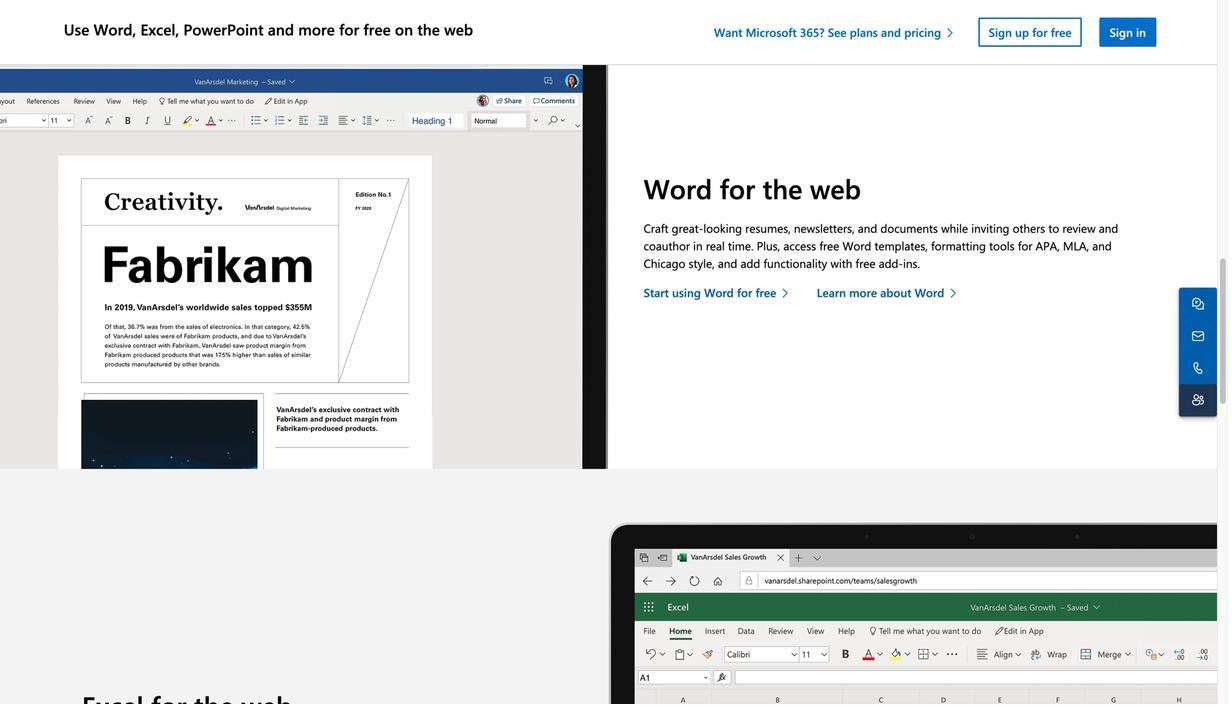 Task type: locate. For each thing, give the bounding box(es) containing it.
1 horizontal spatial in
[[1137, 24, 1147, 40]]

a laptop screen displaying a word document with multiple authors editing in word on the web image
[[0, 4, 609, 469]]

and right mla,
[[1093, 238, 1112, 253]]

the right on
[[418, 19, 440, 39]]

ins.
[[904, 255, 921, 271]]

functionality
[[764, 255, 828, 271]]

word up with
[[843, 238, 872, 253]]

up
[[1016, 24, 1030, 40]]

want
[[714, 24, 743, 40]]

free left on
[[364, 19, 391, 39]]

and down real
[[718, 255, 738, 271]]

free right with
[[856, 255, 876, 271]]

review
[[1063, 220, 1096, 236]]

time.
[[728, 238, 754, 253]]

1 vertical spatial in
[[694, 238, 703, 253]]

1 vertical spatial the
[[763, 170, 803, 206]]

and right the review
[[1100, 220, 1119, 236]]

0 horizontal spatial in
[[694, 238, 703, 253]]

for down others
[[1018, 238, 1033, 253]]

more
[[298, 19, 335, 39], [850, 285, 878, 300]]

0 vertical spatial more
[[298, 19, 335, 39]]

craft great-looking resumes, newsletters, and documents while inviting others to review and coauthor in real time. plus, access free word templates, formatting tools for apa, mla, and chicago style, and add functionality with free add-ins.
[[644, 220, 1119, 271]]

web right on
[[444, 19, 473, 39]]

1 horizontal spatial more
[[850, 285, 878, 300]]

1 horizontal spatial web
[[810, 170, 862, 206]]

with
[[831, 255, 853, 271]]

chicago
[[644, 255, 686, 271]]

and
[[268, 19, 294, 39], [882, 24, 902, 40], [858, 220, 878, 236], [1100, 220, 1119, 236], [1093, 238, 1112, 253], [718, 255, 738, 271]]

2 sign from the left
[[1110, 24, 1134, 40]]

for inside the "craft great-looking resumes, newsletters, and documents while inviting others to review and coauthor in real time. plus, access free word templates, formatting tools for apa, mla, and chicago style, and add functionality with free add-ins."
[[1018, 238, 1033, 253]]

word inside 'link'
[[705, 285, 734, 300]]

real
[[706, 238, 725, 253]]

the up resumes,
[[763, 170, 803, 206]]

1 horizontal spatial sign
[[1110, 24, 1134, 40]]

1 vertical spatial more
[[850, 285, 878, 300]]

free
[[364, 19, 391, 39], [1051, 24, 1072, 40], [820, 238, 840, 253], [856, 255, 876, 271], [756, 285, 777, 300]]

word right about
[[915, 285, 945, 300]]

while
[[942, 220, 969, 236]]

web up the newsletters,
[[810, 170, 862, 206]]

sign up for free
[[989, 24, 1072, 40]]

plans
[[850, 24, 878, 40]]

sign
[[989, 24, 1013, 40], [1110, 24, 1134, 40]]

learn
[[817, 285, 847, 300]]

0 horizontal spatial the
[[418, 19, 440, 39]]

1 sign from the left
[[989, 24, 1013, 40]]

web
[[444, 19, 473, 39], [810, 170, 862, 206]]

word
[[644, 170, 713, 206], [843, 238, 872, 253], [705, 285, 734, 300], [915, 285, 945, 300]]

the
[[418, 19, 440, 39], [763, 170, 803, 206]]

1 horizontal spatial the
[[763, 170, 803, 206]]

pricing
[[905, 24, 942, 40]]

0 horizontal spatial sign
[[989, 24, 1013, 40]]

word for the web
[[644, 170, 862, 206]]

word inside the "craft great-looking resumes, newsletters, and documents while inviting others to review and coauthor in real time. plus, access free word templates, formatting tools for apa, mla, and chicago style, and add functionality with free add-ins."
[[843, 238, 872, 253]]

resumes,
[[746, 220, 791, 236]]

start using word for free link
[[644, 284, 797, 301]]

newsletters,
[[794, 220, 855, 236]]

0 vertical spatial the
[[418, 19, 440, 39]]

style,
[[689, 255, 715, 271]]

use word, excel, powerpoint and more for free on the web
[[64, 19, 473, 39]]

in
[[1137, 24, 1147, 40], [694, 238, 703, 253]]

0 horizontal spatial web
[[444, 19, 473, 39]]

learn more about word link
[[817, 284, 965, 301]]

word right using
[[705, 285, 734, 300]]

coauthor
[[644, 238, 690, 253]]

0 horizontal spatial more
[[298, 19, 335, 39]]

on
[[395, 19, 413, 39]]

looking
[[704, 220, 743, 236]]

for down the add in the right of the page
[[737, 285, 753, 300]]

for
[[339, 19, 359, 39], [1033, 24, 1048, 40], [720, 170, 756, 206], [1018, 238, 1033, 253], [737, 285, 753, 300]]

access
[[784, 238, 817, 253]]

tools
[[990, 238, 1015, 253]]

sign inside 'link'
[[989, 24, 1013, 40]]

a laptop displaying colorful charts and graphs in excel on the web image
[[609, 522, 1218, 704]]



Task type: vqa. For each thing, say whether or not it's contained in the screenshot.
to
yes



Task type: describe. For each thing, give the bounding box(es) containing it.
want microsoft 365? see plans and pricing
[[714, 24, 942, 40]]

want microsoft 365? see plans and pricing link
[[714, 24, 961, 40]]

sign for sign in
[[1110, 24, 1134, 40]]

excel,
[[140, 19, 179, 39]]

plus,
[[757, 238, 781, 253]]

for left on
[[339, 19, 359, 39]]

use word, excel, powerpoint and more for free on the web element
[[61, 0, 1166, 64]]

templates,
[[875, 238, 928, 253]]

others
[[1013, 220, 1046, 236]]

free down the add in the right of the page
[[756, 285, 777, 300]]

365?
[[800, 24, 825, 40]]

0 vertical spatial in
[[1137, 24, 1147, 40]]

use
[[64, 19, 89, 39]]

formatting
[[932, 238, 987, 253]]

free down the newsletters,
[[820, 238, 840, 253]]

to
[[1049, 220, 1060, 236]]

microsoft
[[746, 24, 797, 40]]

apa,
[[1036, 238, 1060, 253]]

free right up
[[1051, 24, 1072, 40]]

more inside "link"
[[850, 285, 878, 300]]

for up looking
[[720, 170, 756, 206]]

see
[[828, 24, 847, 40]]

add
[[741, 255, 761, 271]]

word,
[[94, 19, 136, 39]]

about
[[881, 285, 912, 300]]

sign up for free link
[[979, 18, 1083, 47]]

using
[[673, 285, 701, 300]]

0 vertical spatial web
[[444, 19, 473, 39]]

great-
[[672, 220, 704, 236]]

sign in
[[1110, 24, 1147, 40]]

mla,
[[1064, 238, 1090, 253]]

start
[[644, 285, 669, 300]]

start using word for free
[[644, 285, 777, 300]]

in inside the "craft great-looking resumes, newsletters, and documents while inviting others to review and coauthor in real time. plus, access free word templates, formatting tools for apa, mla, and chicago style, and add functionality with free add-ins."
[[694, 238, 703, 253]]

add-
[[879, 255, 904, 271]]

powerpoint
[[183, 19, 264, 39]]

sign for sign up for free
[[989, 24, 1013, 40]]

word inside "link"
[[915, 285, 945, 300]]

inviting
[[972, 220, 1010, 236]]

learn more about word
[[817, 285, 945, 300]]

and right plans
[[882, 24, 902, 40]]

sign in link
[[1100, 18, 1157, 47]]

for right up
[[1033, 24, 1048, 40]]

documents
[[881, 220, 939, 236]]

and right powerpoint in the top of the page
[[268, 19, 294, 39]]

craft
[[644, 220, 669, 236]]

word up great-
[[644, 170, 713, 206]]

1 vertical spatial web
[[810, 170, 862, 206]]

and up templates,
[[858, 220, 878, 236]]



